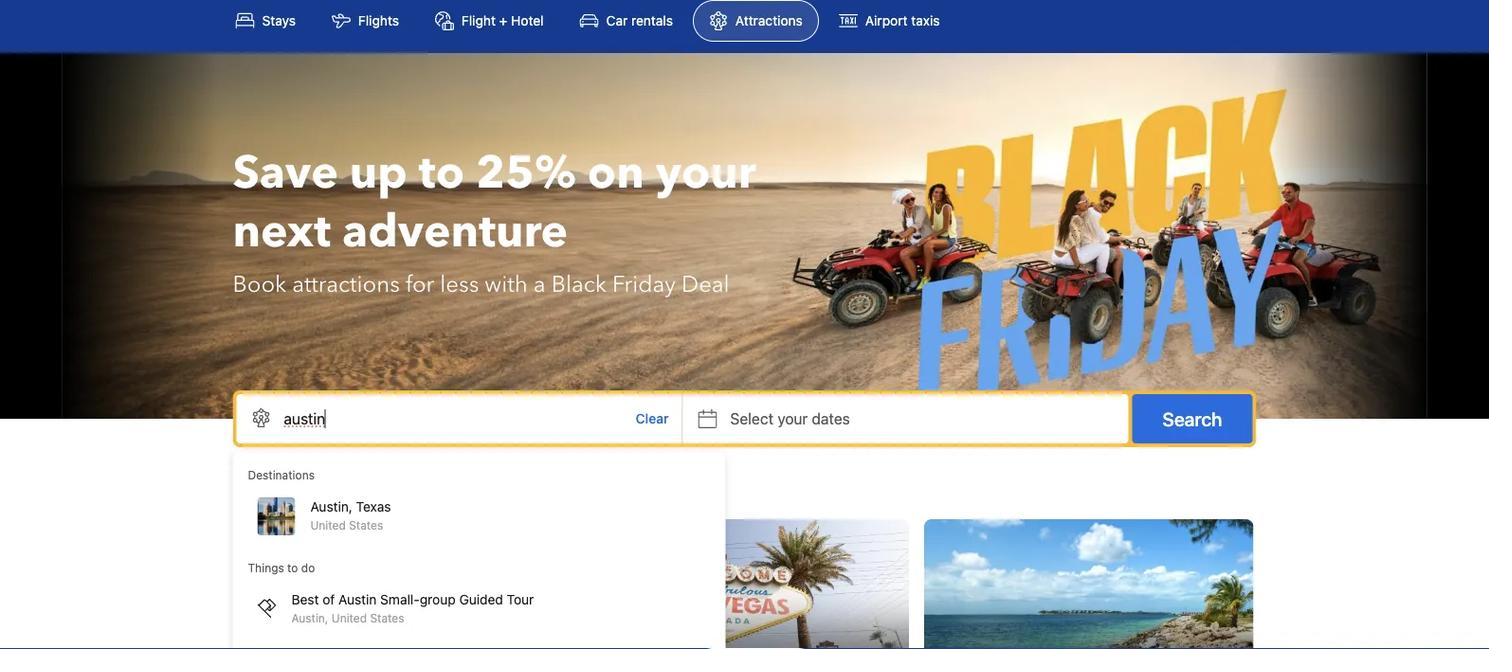 Task type: describe. For each thing, give the bounding box(es) containing it.
united inside best of austin small-group guided tour austin, united states
[[332, 612, 367, 625]]

flight + hotel link
[[419, 0, 560, 42]]

best of austin small-group guided tour austin, united states
[[292, 592, 534, 625]]

guided
[[459, 592, 503, 608]]

your inside the save up to 25% on your next adventure book attractions for less with a black friday deal
[[656, 142, 756, 204]]

airport taxis
[[865, 13, 940, 28]]

texas
[[356, 499, 391, 515]]

black
[[552, 269, 607, 300]]

tour
[[507, 592, 534, 608]]

+
[[499, 13, 508, 28]]

things to do
[[248, 561, 315, 575]]

friday
[[613, 269, 676, 300]]

search button
[[1133, 394, 1253, 444]]

1 vertical spatial to
[[287, 561, 298, 575]]

up
[[350, 142, 408, 204]]

1 vertical spatial your
[[778, 410, 808, 428]]

book
[[233, 269, 287, 300]]

dates
[[812, 410, 850, 428]]

for
[[406, 269, 435, 300]]

key west image
[[924, 520, 1254, 649]]

to inside the save up to 25% on your next adventure book attractions for less with a black friday deal
[[419, 142, 465, 204]]

austin, inside best of austin small-group guided tour austin, united states
[[292, 612, 328, 625]]

destinations
[[307, 478, 420, 504]]

taxis
[[911, 13, 940, 28]]

hotel
[[511, 13, 544, 28]]

select your dates
[[731, 410, 850, 428]]

airport
[[865, 13, 908, 28]]

attractions
[[736, 13, 803, 28]]

do
[[301, 561, 315, 575]]

car
[[606, 13, 628, 28]]

things
[[248, 561, 284, 575]]

las vegas image
[[579, 520, 909, 649]]

united inside austin, texas united states
[[311, 519, 346, 532]]

clear button
[[623, 394, 682, 444]]



Task type: vqa. For each thing, say whether or not it's contained in the screenshot.
the up
yes



Task type: locate. For each thing, give the bounding box(es) containing it.
austin, down the best
[[292, 612, 328, 625]]

less
[[440, 269, 479, 300]]

car rentals link
[[564, 0, 689, 42]]

0 vertical spatial your
[[656, 142, 756, 204]]

1 horizontal spatial your
[[778, 410, 808, 428]]

clear
[[636, 411, 669, 427]]

flight + hotel
[[462, 13, 544, 28]]

to left do on the bottom left of page
[[287, 561, 298, 575]]

states inside best of austin small-group guided tour austin, united states
[[370, 612, 404, 625]]

new york image
[[235, 520, 564, 649]]

nearby
[[235, 478, 302, 504]]

small-
[[380, 592, 420, 608]]

with
[[485, 269, 528, 300]]

group
[[420, 592, 456, 608]]

1 horizontal spatial to
[[419, 142, 465, 204]]

states inside austin, texas united states
[[349, 519, 383, 532]]

austin, left texas
[[311, 499, 353, 515]]

flight
[[462, 13, 496, 28]]

adventure
[[342, 201, 568, 263]]

1 vertical spatial states
[[370, 612, 404, 625]]

car rentals
[[606, 13, 673, 28]]

to
[[419, 142, 465, 204], [287, 561, 298, 575]]

destinations
[[248, 468, 315, 482]]

austin, texas united states
[[311, 499, 391, 532]]

0 horizontal spatial your
[[656, 142, 756, 204]]

states down texas
[[349, 519, 383, 532]]

united down austin
[[332, 612, 367, 625]]

austin
[[339, 592, 377, 608]]

deal
[[682, 269, 730, 300]]

select
[[731, 410, 774, 428]]

your left dates on the right of page
[[778, 410, 808, 428]]

save
[[233, 142, 338, 204]]

25%
[[476, 142, 576, 204]]

airport taxis link
[[823, 0, 956, 42]]

united down nearby destinations
[[311, 519, 346, 532]]

nearby destinations
[[235, 478, 420, 504]]

a
[[534, 269, 546, 300]]

1 vertical spatial austin,
[[292, 612, 328, 625]]

best
[[292, 592, 319, 608]]

save up to 25% on your next adventure book attractions for less with a black friday deal
[[233, 142, 756, 300]]

austin,
[[311, 499, 353, 515], [292, 612, 328, 625]]

of
[[323, 592, 335, 608]]

flights
[[358, 13, 399, 28]]

states down small-
[[370, 612, 404, 625]]

attractions link
[[693, 0, 819, 42]]

stays
[[262, 13, 296, 28]]

flights link
[[316, 0, 415, 42]]

on
[[588, 142, 644, 204]]

rentals
[[631, 13, 673, 28]]

your
[[656, 142, 756, 204], [778, 410, 808, 428]]

austin, inside austin, texas united states
[[311, 499, 353, 515]]

1 vertical spatial united
[[332, 612, 367, 625]]

0 horizontal spatial to
[[287, 561, 298, 575]]

next
[[233, 201, 331, 263]]

0 vertical spatial states
[[349, 519, 383, 532]]

0 vertical spatial united
[[311, 519, 346, 532]]

0 vertical spatial austin,
[[311, 499, 353, 515]]

attractions
[[292, 269, 400, 300]]

united
[[311, 519, 346, 532], [332, 612, 367, 625]]

to right up
[[419, 142, 465, 204]]

Where are you going? search field
[[237, 394, 682, 444]]

your right "on" at the left top of the page
[[656, 142, 756, 204]]

search
[[1163, 408, 1223, 430]]

states
[[349, 519, 383, 532], [370, 612, 404, 625]]

0 vertical spatial to
[[419, 142, 465, 204]]

stays link
[[219, 0, 312, 42]]



